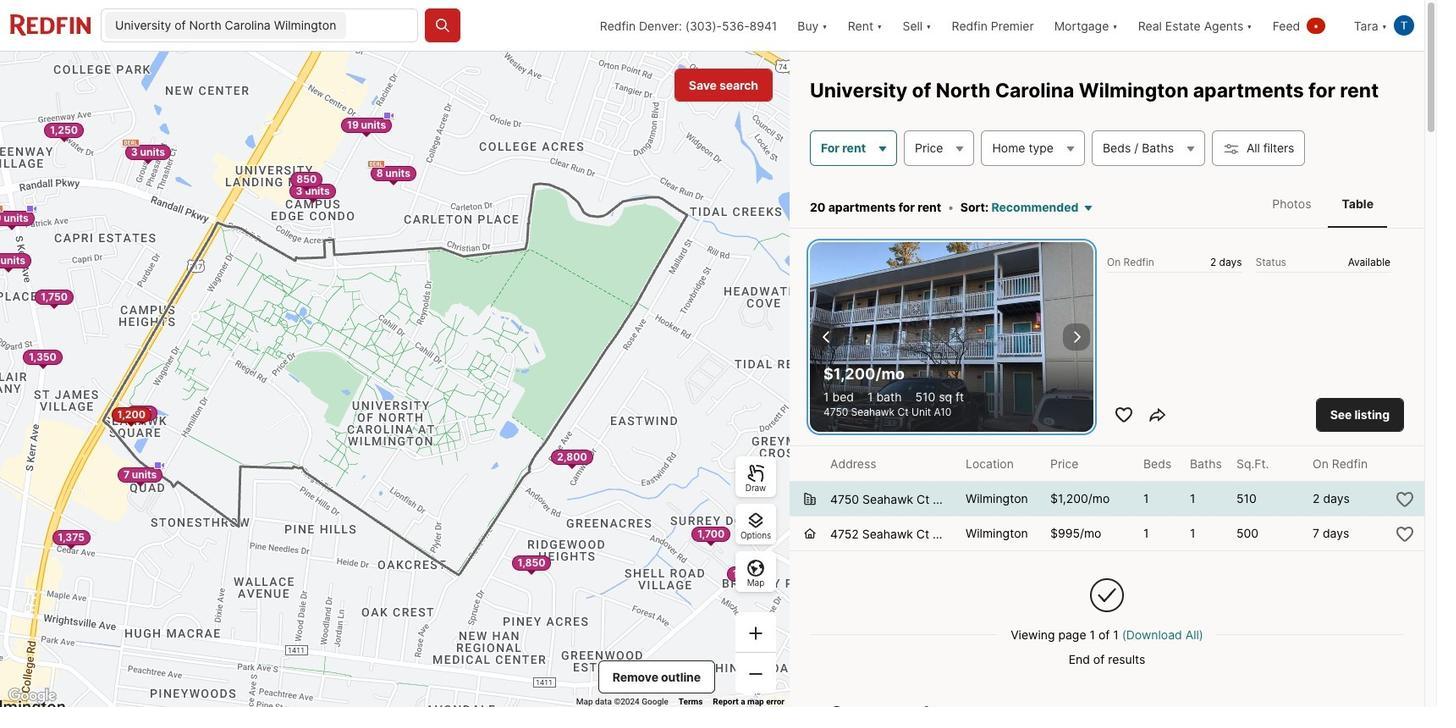 Task type: vqa. For each thing, say whether or not it's contained in the screenshot.
The Submit Search image
yes



Task type: describe. For each thing, give the bounding box(es) containing it.
next image
[[1067, 327, 1087, 347]]

previous image
[[817, 327, 837, 347]]

toggle search results photos view tab
[[1259, 183, 1326, 225]]



Task type: locate. For each thing, give the bounding box(es) containing it.
submit search image
[[434, 17, 451, 34]]

user photo image
[[1395, 15, 1415, 36]]

map region
[[0, 0, 983, 707]]

google image
[[4, 685, 60, 707]]

toggle search results table view tab
[[1329, 183, 1388, 225]]

tab list
[[1242, 179, 1405, 228]]

None search field
[[350, 9, 417, 43]]



